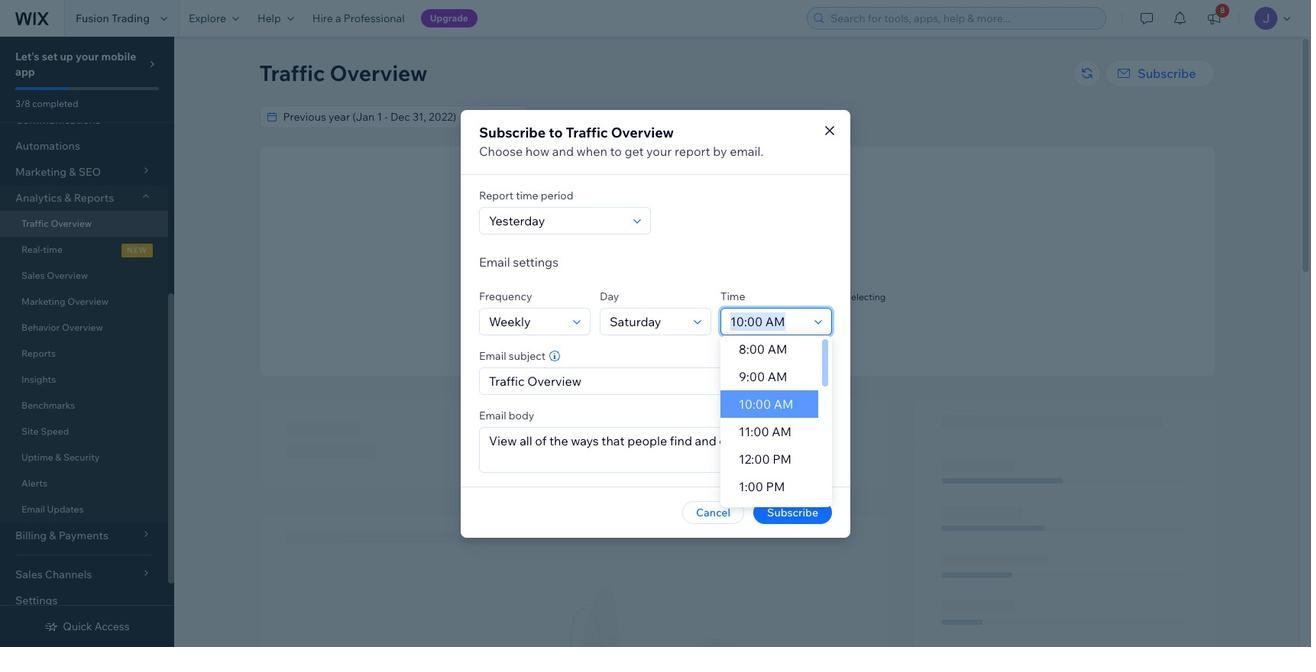 Task type: vqa. For each thing, say whether or not it's contained in the screenshot.
3/8 completed
yes



Task type: describe. For each thing, give the bounding box(es) containing it.
2:00 pm
[[739, 507, 786, 522]]

am for 10:00 am
[[774, 397, 794, 412]]

upgrade button
[[421, 9, 478, 28]]

2021)
[[754, 110, 781, 124]]

list box containing 8:00 am
[[721, 336, 832, 528]]

automations
[[15, 139, 80, 153]]

previous
[[598, 110, 640, 124]]

0 vertical spatial traffic
[[753, 273, 784, 287]]

email body
[[479, 409, 535, 422]]

Email subject field
[[485, 368, 827, 394]]

& for analytics
[[64, 191, 72, 205]]

your inside not enough traffic looks like your site didn't have any traffic on those dates. try selecting another time period.
[[632, 291, 651, 303]]

0 vertical spatial subscribe
[[1138, 66, 1197, 81]]

marketing
[[714, 329, 758, 341]]

benchmarks
[[21, 400, 75, 411]]

dates.
[[804, 291, 830, 303]]

real-
[[21, 244, 43, 255]]

when
[[577, 143, 608, 159]]

8:00
[[739, 342, 765, 357]]

report time period
[[479, 188, 574, 202]]

help button
[[248, 0, 303, 37]]

uptime
[[21, 452, 53, 463]]

Time field
[[726, 308, 810, 334]]

not enough traffic looks like your site didn't have any traffic on those dates. try selecting another time period.
[[588, 273, 886, 314]]

email for email settings
[[479, 254, 510, 269]]

overview for marketing overview link on the top left of the page
[[67, 296, 109, 307]]

report
[[675, 143, 711, 159]]

overview for behavior overview link on the left of the page
[[62, 322, 103, 333]]

-
[[710, 110, 714, 124]]

site
[[653, 291, 669, 303]]

2:00
[[739, 507, 764, 522]]

fusion
[[76, 11, 109, 25]]

0 vertical spatial period
[[643, 110, 676, 124]]

try
[[832, 291, 845, 303]]

fusion trading
[[76, 11, 150, 25]]

quick access button
[[45, 620, 130, 634]]

behavior overview
[[21, 322, 103, 333]]

hire for hire a marketing expert
[[687, 329, 705, 341]]

to for traffic
[[549, 123, 563, 141]]

subscribe to traffic overview choose how and when to get your report by email.
[[479, 123, 764, 159]]

subscribe inside subscribe to traffic overview choose how and when to get your report by email.
[[479, 123, 546, 141]]

31,
[[738, 110, 752, 124]]

overview down professional
[[330, 60, 428, 86]]

am for 8:00 am
[[768, 342, 788, 357]]

site speed link
[[0, 419, 168, 445]]

body
[[509, 409, 535, 422]]

those
[[777, 291, 802, 303]]

8 button
[[1198, 0, 1231, 37]]

quick access
[[63, 620, 130, 634]]

let's set up your mobile app
[[15, 50, 136, 79]]

sales overview
[[21, 270, 88, 281]]

10:00
[[739, 397, 771, 412]]

hire a professional link
[[303, 0, 414, 37]]

2 vertical spatial subscribe
[[767, 506, 819, 519]]

completed
[[32, 98, 78, 109]]

behavior overview link
[[0, 315, 168, 341]]

choose
[[479, 143, 523, 159]]

am for 11:00 am
[[772, 424, 792, 440]]

(jan
[[678, 110, 700, 124]]

1 vertical spatial traffic
[[737, 291, 762, 303]]

hire a marketing expert
[[687, 329, 787, 341]]

Search for tools, apps, help & more... field
[[826, 8, 1101, 29]]

3/8
[[15, 98, 30, 109]]

set
[[42, 50, 58, 63]]

settings
[[15, 594, 58, 608]]

site speed
[[21, 426, 69, 437]]

compared to previous period (jan 1 - dec 31, 2021)
[[532, 110, 781, 124]]

let's
[[15, 50, 39, 63]]

marketing overview link
[[0, 289, 168, 315]]

not
[[690, 273, 709, 287]]

day
[[600, 289, 619, 303]]

behavior
[[21, 322, 60, 333]]

by
[[713, 143, 727, 159]]

cancel
[[696, 506, 731, 519]]

alerts link
[[0, 471, 168, 497]]

upgrade
[[430, 12, 468, 24]]

settings
[[513, 254, 559, 269]]

explore
[[189, 11, 226, 25]]

Email body text field
[[480, 428, 832, 472]]

pm for 12:00 pm
[[773, 452, 792, 467]]

time for report
[[516, 188, 539, 202]]

and
[[552, 143, 574, 159]]

2 horizontal spatial to
[[610, 143, 622, 159]]

analytics & reports
[[15, 191, 114, 205]]

pm for 1:00 pm
[[766, 479, 785, 495]]

insights
[[21, 374, 56, 385]]

trading
[[112, 11, 150, 25]]

looks
[[588, 291, 614, 303]]

email.
[[730, 143, 764, 159]]



Task type: locate. For each thing, give the bounding box(es) containing it.
traffic up when
[[566, 123, 608, 141]]

up
[[60, 50, 73, 63]]

0 vertical spatial pm
[[773, 452, 792, 467]]

0 vertical spatial your
[[76, 50, 99, 63]]

overview up marketing overview
[[47, 270, 88, 281]]

traffic overview link
[[0, 211, 168, 237]]

2 horizontal spatial time
[[729, 303, 748, 314]]

to up 'and'
[[549, 123, 563, 141]]

overview down analytics & reports
[[51, 218, 92, 229]]

access
[[95, 620, 130, 634]]

1 horizontal spatial traffic
[[260, 60, 325, 86]]

& inside dropdown button
[[64, 191, 72, 205]]

0 horizontal spatial period
[[541, 188, 574, 202]]

1 horizontal spatial traffic overview
[[260, 60, 428, 86]]

dec
[[716, 110, 736, 124]]

time inside sidebar element
[[43, 244, 63, 255]]

subject
[[509, 349, 546, 363]]

hire right 'help' button
[[313, 11, 333, 25]]

reports up traffic overview link at the left top of page
[[74, 191, 114, 205]]

1 vertical spatial traffic
[[566, 123, 608, 141]]

0 horizontal spatial &
[[55, 452, 61, 463]]

pm
[[773, 452, 792, 467], [766, 479, 785, 495], [767, 507, 786, 522]]

overview up get
[[611, 123, 674, 141]]

1 horizontal spatial time
[[516, 188, 539, 202]]

2 horizontal spatial subscribe
[[1138, 66, 1197, 81]]

any
[[720, 291, 735, 303]]

1 horizontal spatial subscribe button
[[1106, 60, 1215, 87]]

traffic down analytics
[[21, 218, 49, 229]]

9:00
[[739, 369, 765, 384]]

10:00 am option
[[721, 391, 819, 418]]

email inside sidebar element
[[21, 504, 45, 515]]

to left previous
[[585, 110, 595, 124]]

list box
[[721, 336, 832, 528]]

email for email updates
[[21, 504, 45, 515]]

traffic down 'help' button
[[260, 60, 325, 86]]

1
[[703, 110, 708, 124]]

0 vertical spatial reports
[[74, 191, 114, 205]]

traffic inside sidebar element
[[21, 218, 49, 229]]

time
[[721, 289, 746, 303]]

help
[[258, 11, 281, 25]]

3/8 completed
[[15, 98, 78, 109]]

how
[[526, 143, 550, 159]]

0 horizontal spatial reports
[[21, 348, 56, 359]]

2 horizontal spatial traffic
[[566, 123, 608, 141]]

10:00 am
[[739, 397, 794, 412]]

your right "up"
[[76, 50, 99, 63]]

1 horizontal spatial reports
[[74, 191, 114, 205]]

am inside option
[[774, 397, 794, 412]]

0 horizontal spatial time
[[43, 244, 63, 255]]

security
[[63, 452, 100, 463]]

0 vertical spatial hire
[[313, 11, 333, 25]]

marketing
[[21, 296, 65, 307]]

time inside not enough traffic looks like your site didn't have any traffic on those dates. try selecting another time period.
[[729, 303, 748, 314]]

1 horizontal spatial &
[[64, 191, 72, 205]]

0 vertical spatial subscribe button
[[1106, 60, 1215, 87]]

2 vertical spatial traffic
[[21, 218, 49, 229]]

time for real-
[[43, 244, 63, 255]]

overview inside subscribe to traffic overview choose how and when to get your report by email.
[[611, 123, 674, 141]]

time right report
[[516, 188, 539, 202]]

am right 10:00
[[774, 397, 794, 412]]

get
[[625, 143, 644, 159]]

hire a marketing expert link
[[687, 328, 787, 342]]

quick
[[63, 620, 92, 634]]

& for uptime
[[55, 452, 61, 463]]

to for previous
[[585, 110, 595, 124]]

email
[[479, 254, 510, 269], [479, 349, 507, 363], [479, 409, 507, 422], [21, 504, 45, 515]]

0 horizontal spatial traffic overview
[[21, 218, 92, 229]]

a
[[336, 11, 341, 25], [707, 329, 712, 341]]

0 vertical spatial &
[[64, 191, 72, 205]]

1 horizontal spatial to
[[585, 110, 595, 124]]

Report time period field
[[485, 208, 629, 234]]

8
[[1221, 5, 1225, 15]]

benchmarks link
[[0, 393, 168, 419]]

9:00 am
[[739, 369, 788, 384]]

on
[[764, 291, 775, 303]]

mobile
[[101, 50, 136, 63]]

traffic overview down "hire a professional" link
[[260, 60, 428, 86]]

0 horizontal spatial hire
[[313, 11, 333, 25]]

compared
[[532, 110, 582, 124]]

site
[[21, 426, 39, 437]]

selecting
[[847, 291, 886, 303]]

reports link
[[0, 341, 168, 367]]

8:00 am
[[739, 342, 788, 357]]

am right 11:00
[[772, 424, 792, 440]]

0 horizontal spatial a
[[336, 11, 341, 25]]

page skeleton image
[[260, 399, 1215, 647]]

insights link
[[0, 367, 168, 393]]

1 horizontal spatial a
[[707, 329, 712, 341]]

1 vertical spatial subscribe
[[479, 123, 546, 141]]

your inside let's set up your mobile app
[[76, 50, 99, 63]]

frequency
[[479, 289, 532, 303]]

alerts
[[21, 478, 47, 489]]

a for professional
[[336, 11, 341, 25]]

settings link
[[0, 588, 168, 614]]

hire down another on the top right of the page
[[687, 329, 705, 341]]

time
[[516, 188, 539, 202], [43, 244, 63, 255], [729, 303, 748, 314]]

hire a professional
[[313, 11, 405, 25]]

period up report time period field
[[541, 188, 574, 202]]

uptime & security
[[21, 452, 100, 463]]

1 vertical spatial time
[[43, 244, 63, 255]]

1:00
[[739, 479, 764, 495]]

didn't
[[671, 291, 695, 303]]

sidebar element
[[0, 0, 174, 647]]

&
[[64, 191, 72, 205], [55, 452, 61, 463]]

app
[[15, 65, 35, 79]]

0 vertical spatial traffic overview
[[260, 60, 428, 86]]

traffic overview down analytics & reports
[[21, 218, 92, 229]]

a for marketing
[[707, 329, 712, 341]]

email down alerts
[[21, 504, 45, 515]]

1 vertical spatial hire
[[687, 329, 705, 341]]

1 vertical spatial your
[[647, 143, 672, 159]]

report
[[479, 188, 514, 202]]

overview down marketing overview link on the top left of the page
[[62, 322, 103, 333]]

subscribe
[[1138, 66, 1197, 81], [479, 123, 546, 141], [767, 506, 819, 519]]

overview for traffic overview link at the left top of page
[[51, 218, 92, 229]]

sales overview link
[[0, 263, 168, 289]]

2 vertical spatial time
[[729, 303, 748, 314]]

email subject
[[479, 349, 546, 363]]

reports inside dropdown button
[[74, 191, 114, 205]]

analytics
[[15, 191, 62, 205]]

0 vertical spatial traffic
[[260, 60, 325, 86]]

email up frequency
[[479, 254, 510, 269]]

traffic left on
[[737, 291, 762, 303]]

2 vertical spatial your
[[632, 291, 651, 303]]

1 vertical spatial reports
[[21, 348, 56, 359]]

1 vertical spatial a
[[707, 329, 712, 341]]

overview down sales overview link
[[67, 296, 109, 307]]

period.
[[750, 303, 781, 314]]

0 horizontal spatial traffic
[[21, 218, 49, 229]]

your right like
[[632, 291, 651, 303]]

0 horizontal spatial subscribe button
[[754, 501, 832, 524]]

reports up insights
[[21, 348, 56, 359]]

hire for hire a professional
[[313, 11, 333, 25]]

cancel button
[[683, 501, 745, 524]]

a left marketing
[[707, 329, 712, 341]]

pm for 2:00 pm
[[767, 507, 786, 522]]

traffic
[[260, 60, 325, 86], [566, 123, 608, 141], [21, 218, 49, 229]]

traffic overview inside sidebar element
[[21, 218, 92, 229]]

have
[[697, 291, 718, 303]]

like
[[616, 291, 630, 303]]

your inside subscribe to traffic overview choose how and when to get your report by email.
[[647, 143, 672, 159]]

pm right 12:00 at the bottom of page
[[773, 452, 792, 467]]

email left subject
[[479, 349, 507, 363]]

0 vertical spatial time
[[516, 188, 539, 202]]

time up hire a marketing expert link
[[729, 303, 748, 314]]

2 vertical spatial pm
[[767, 507, 786, 522]]

sales
[[21, 270, 45, 281]]

overview
[[330, 60, 428, 86], [611, 123, 674, 141], [51, 218, 92, 229], [47, 270, 88, 281], [67, 296, 109, 307], [62, 322, 103, 333]]

time up sales overview
[[43, 244, 63, 255]]

pm right 2:00 at the bottom of the page
[[767, 507, 786, 522]]

email for email subject
[[479, 349, 507, 363]]

am for 9:00 am
[[768, 369, 788, 384]]

speed
[[41, 426, 69, 437]]

email updates
[[21, 504, 84, 515]]

overview for sales overview link
[[47, 270, 88, 281]]

0 horizontal spatial to
[[549, 123, 563, 141]]

1 vertical spatial traffic overview
[[21, 218, 92, 229]]

& right uptime
[[55, 452, 61, 463]]

automations link
[[0, 133, 168, 159]]

None field
[[279, 106, 503, 128]]

0 horizontal spatial subscribe
[[479, 123, 546, 141]]

analytics & reports button
[[0, 185, 168, 211]]

Frequency field
[[485, 308, 569, 334]]

am down expert
[[768, 342, 788, 357]]

Day field
[[605, 308, 689, 334]]

email settings
[[479, 254, 559, 269]]

real-time
[[21, 244, 63, 255]]

email for email body
[[479, 409, 507, 422]]

uptime & security link
[[0, 445, 168, 471]]

12:00
[[739, 452, 770, 467]]

1 horizontal spatial period
[[643, 110, 676, 124]]

professional
[[344, 11, 405, 25]]

expert
[[760, 329, 787, 341]]

1 horizontal spatial hire
[[687, 329, 705, 341]]

am right 9:00
[[768, 369, 788, 384]]

1 vertical spatial subscribe button
[[754, 501, 832, 524]]

period left (jan
[[643, 110, 676, 124]]

11:00
[[739, 424, 769, 440]]

& right analytics
[[64, 191, 72, 205]]

pm right 1:00
[[766, 479, 785, 495]]

email left body
[[479, 409, 507, 422]]

to left get
[[610, 143, 622, 159]]

traffic inside subscribe to traffic overview choose how and when to get your report by email.
[[566, 123, 608, 141]]

a left professional
[[336, 11, 341, 25]]

traffic up on
[[753, 273, 784, 287]]

subscribe button
[[1106, 60, 1215, 87], [754, 501, 832, 524]]

1 vertical spatial &
[[55, 452, 61, 463]]

0 vertical spatial a
[[336, 11, 341, 25]]

1 horizontal spatial subscribe
[[767, 506, 819, 519]]

1 vertical spatial period
[[541, 188, 574, 202]]

1 vertical spatial pm
[[766, 479, 785, 495]]

your right get
[[647, 143, 672, 159]]



